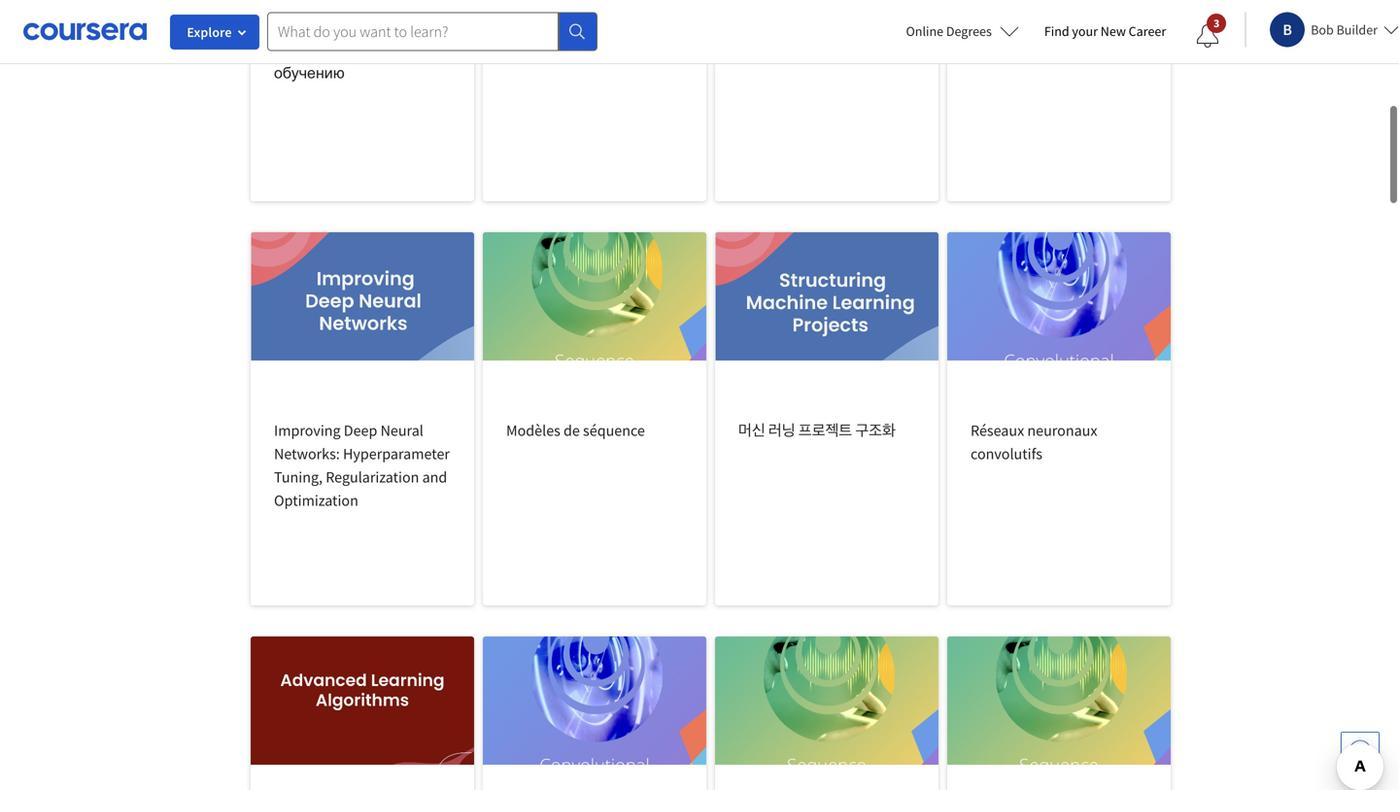 Task type: describe. For each thing, give the bounding box(es) containing it.
3 button
[[1181, 13, 1236, 59]]

séquence
[[583, 421, 645, 440]]

машинному
[[363, 40, 448, 59]]

réseaux neuronaux convolutifs
[[971, 421, 1098, 464]]

chatgpt
[[506, 40, 563, 59]]

по
[[342, 40, 360, 59]]

your
[[1073, 22, 1098, 40]]

réseaux for réseaux neuronaux et deep learning
[[971, 17, 1025, 36]]

обучению
[[274, 63, 345, 83]]

머신 러닝 프로젝트 구조화 link
[[715, 232, 939, 606]]

modèles de séquence
[[506, 421, 645, 440]]

improving deep neural networks: hyperparameter tuning, regularization and optimization link
[[251, 232, 474, 606]]

improving
[[274, 421, 341, 440]]

deep inside réseaux neuronaux et deep learning
[[971, 40, 1005, 59]]

improving deep neural networks: hyperparameter tuning, regularization and optimization
[[274, 421, 450, 510]]

find
[[1045, 22, 1070, 40]]

проектов
[[274, 40, 339, 59]]

career
[[1129, 22, 1167, 40]]

bob
[[1312, 21, 1334, 38]]

deep inside improving deep neural networks: hyperparameter tuning, regularization and optimization
[[344, 421, 378, 440]]

optimization
[[274, 491, 359, 510]]

구조화
[[856, 421, 896, 440]]

help center image
[[1349, 740, 1373, 763]]

building
[[506, 17, 561, 36]]

building systems with the chatgpt api
[[506, 17, 674, 59]]

coursera image
[[23, 16, 147, 47]]

explore button
[[170, 15, 260, 50]]

systems
[[564, 17, 618, 36]]

online
[[906, 22, 944, 40]]

структурирование проектов по машинному обучению link
[[251, 0, 474, 201]]

3
[[1214, 16, 1220, 31]]

프로젝트
[[799, 421, 853, 440]]

learning
[[1008, 40, 1065, 59]]

tuning,
[[274, 468, 323, 487]]

online degrees button
[[891, 10, 1035, 52]]

neuronaux for et
[[1028, 17, 1098, 36]]

neuronaux for convolutifs
[[1028, 421, 1098, 440]]

degrees
[[947, 22, 992, 40]]

with
[[621, 17, 650, 36]]

api
[[566, 40, 588, 59]]

러닝
[[769, 421, 796, 440]]

find your new career link
[[1035, 19, 1176, 44]]



Task type: vqa. For each thing, say whether or not it's contained in the screenshot.
Master's
no



Task type: locate. For each thing, give the bounding box(es) containing it.
et
[[1101, 17, 1114, 36]]

1 réseaux from the top
[[971, 17, 1025, 36]]

réseaux up convolutifs
[[971, 421, 1025, 440]]

1 neuronaux from the top
[[1028, 17, 1098, 36]]

explore
[[187, 23, 232, 41]]

show notifications image
[[1197, 24, 1220, 48]]

deep left neural
[[344, 421, 378, 440]]

réseaux up learning
[[971, 17, 1025, 36]]

neuronaux inside réseaux neuronaux convolutifs
[[1028, 421, 1098, 440]]

0 vertical spatial neuronaux
[[1028, 17, 1098, 36]]

networks:
[[274, 444, 340, 464]]

0 horizontal spatial deep
[[344, 421, 378, 440]]

hyperparameter
[[343, 444, 450, 464]]

2 neuronaux from the top
[[1028, 421, 1098, 440]]

building systems with the chatgpt api link
[[483, 0, 707, 201]]

0 vertical spatial deep
[[971, 40, 1005, 59]]

réseaux
[[971, 17, 1025, 36], [971, 421, 1025, 440]]

the
[[653, 17, 674, 36]]

neuronaux up learning
[[1028, 17, 1098, 36]]

modèles
[[506, 421, 561, 440]]

структурирование
[[274, 17, 408, 36]]

1 vertical spatial deep
[[344, 421, 378, 440]]

réseaux inside réseaux neuronaux et deep learning
[[971, 17, 1025, 36]]

1 vertical spatial neuronaux
[[1028, 421, 1098, 440]]

1 horizontal spatial deep
[[971, 40, 1005, 59]]

convolutifs
[[971, 444, 1043, 464]]

bob builder
[[1312, 21, 1378, 38]]

builder
[[1337, 21, 1378, 38]]

структурирование проектов по машинному обучению
[[274, 17, 448, 83]]

1 vertical spatial réseaux
[[971, 421, 1025, 440]]

deep
[[971, 40, 1005, 59], [344, 421, 378, 440]]

de
[[564, 421, 580, 440]]

What do you want to learn? text field
[[267, 12, 559, 51]]

réseaux neuronaux et deep learning link
[[948, 0, 1171, 201]]

None search field
[[267, 12, 598, 51]]

réseaux neuronaux et deep learning
[[971, 17, 1114, 59]]

neuronaux inside réseaux neuronaux et deep learning
[[1028, 17, 1098, 36]]

deep left learning
[[971, 40, 1005, 59]]

modèles de séquence link
[[483, 232, 707, 606]]

머신 러닝 프로젝트 구조화
[[739, 421, 896, 440]]

neuronaux up convolutifs
[[1028, 421, 1098, 440]]

neuronaux
[[1028, 17, 1098, 36], [1028, 421, 1098, 440]]

online degrees
[[906, 22, 992, 40]]

머신
[[739, 421, 766, 440]]

and
[[422, 468, 447, 487]]

regularization
[[326, 468, 419, 487]]

0 vertical spatial réseaux
[[971, 17, 1025, 36]]

réseaux inside réseaux neuronaux convolutifs
[[971, 421, 1025, 440]]

réseaux neuronaux convolutifs link
[[948, 232, 1171, 606]]

2 réseaux from the top
[[971, 421, 1025, 440]]

réseaux for réseaux neuronaux convolutifs
[[971, 421, 1025, 440]]

new
[[1101, 22, 1127, 40]]

neural
[[381, 421, 424, 440]]

find your new career
[[1045, 22, 1167, 40]]

b
[[1284, 20, 1293, 39]]



